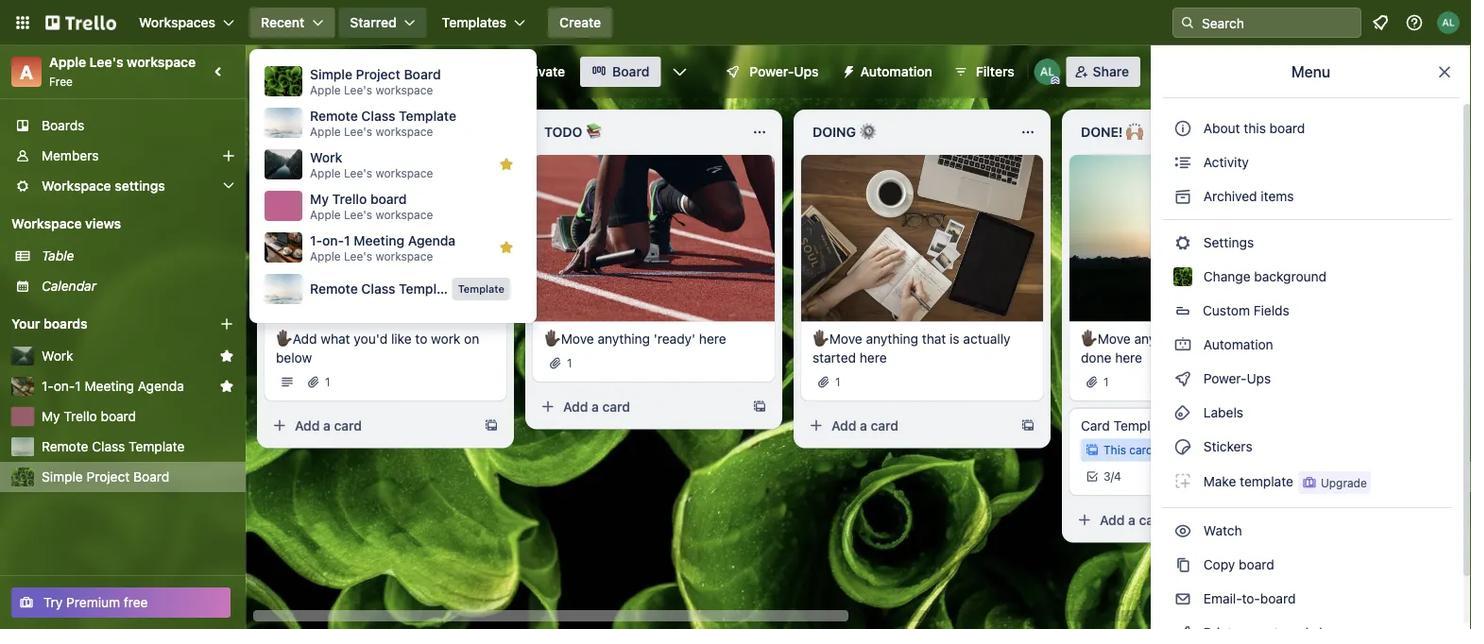 Task type: vqa. For each thing, say whether or not it's contained in the screenshot.
share
yes



Task type: locate. For each thing, give the bounding box(es) containing it.
agenda up my trello board 'link'
[[138, 378, 184, 394]]

0 horizontal spatial is
[[950, 331, 960, 346]]

sm image inside automation button
[[834, 57, 860, 83]]

my inside 'link'
[[42, 409, 60, 424]]

1 ✋🏿 from the left
[[276, 331, 289, 346]]

2 horizontal spatial move
[[1098, 331, 1131, 346]]

1 vertical spatial meeting
[[85, 378, 134, 394]]

remote for remote class template template
[[310, 281, 358, 297]]

todo 📚
[[544, 124, 599, 140]]

card down ✋🏿 add what you'd like to work on below
[[334, 418, 362, 433]]

stickers
[[1200, 439, 1253, 455]]

apple up 1-on-1 meeting agenda apple lee's workspace
[[310, 208, 341, 221]]

board inside 'link'
[[101, 409, 136, 424]]

add down below
[[295, 418, 320, 433]]

card for you'd
[[334, 418, 362, 433]]

0 vertical spatial trello
[[332, 191, 367, 207]]

class for remote class template apple lee's workspace
[[361, 108, 395, 124]]

about this board button
[[1162, 113, 1452, 144]]

templates button
[[431, 8, 537, 38]]

private
[[522, 64, 565, 79]]

ups
[[794, 64, 819, 79], [1247, 371, 1271, 387]]

apple inside 1-on-1 meeting agenda apple lee's workspace
[[310, 249, 341, 263]]

a for ✋🏿 move anything that is actually started here
[[860, 418, 867, 433]]

lee's up 1-on-1 meeting agenda apple lee's workspace
[[344, 208, 372, 221]]

my down work apple lee's workspace
[[310, 191, 329, 207]]

sm image left watch
[[1174, 522, 1193, 541]]

board up "remote class template apple lee's workspace" at the top
[[404, 67, 441, 82]]

board inside my trello board apple lee's workspace
[[370, 191, 407, 207]]

0 horizontal spatial agenda
[[138, 378, 184, 394]]

remote up what
[[310, 281, 358, 297]]

my for my trello board
[[42, 409, 60, 424]]

3 ✋🏿 from the left
[[813, 331, 826, 346]]

board inside the simple project board text field
[[392, 61, 440, 82]]

this
[[1244, 120, 1266, 136]]

template up the work at the left of the page
[[399, 281, 456, 297]]

apple inside work apple lee's workspace
[[310, 166, 341, 179]]

lee's inside my trello board apple lee's workspace
[[344, 208, 372, 221]]

1 down my trello board apple lee's workspace
[[344, 233, 350, 249]]

power-
[[750, 64, 794, 79], [1204, 371, 1247, 387]]

1 vertical spatial work
[[42, 348, 73, 364]]

3 move from the left
[[1098, 331, 1131, 346]]

1 horizontal spatial trello
[[332, 191, 367, 207]]

✋🏿 right on
[[544, 331, 558, 346]]

trello inside my trello board apple lee's workspace
[[332, 191, 367, 207]]

open information menu image
[[1405, 13, 1424, 32]]

workspace up 1-on-1 meeting agenda apple lee's workspace
[[376, 208, 433, 221]]

on- for 1-on-1 meeting agenda
[[54, 378, 75, 394]]

project inside the simple project board apple lee's workspace
[[356, 67, 400, 82]]

class inside "remote class template apple lee's workspace"
[[361, 108, 395, 124]]

here for ✋🏿 move anything from doing to done here
[[1115, 350, 1142, 365]]

move inside "✋🏿 move anything from doing to done here"
[[1098, 331, 1131, 346]]

here inside ✋🏿 move anything that is actually started here
[[860, 350, 887, 365]]

lee's inside apple lee's workspace free
[[89, 54, 123, 70]]

to for like
[[415, 331, 427, 346]]

1 horizontal spatial create from template… image
[[1021, 418, 1036, 433]]

apple lee (applelee29) image
[[1437, 11, 1460, 34], [1034, 59, 1061, 85]]

work for work
[[42, 348, 73, 364]]

power-ups up labels
[[1200, 371, 1275, 387]]

1 anything from the left
[[598, 331, 650, 346]]

✋🏿 up started
[[813, 331, 826, 346]]

7 sm image from the top
[[1174, 522, 1193, 541]]

here right done
[[1115, 350, 1142, 365]]

class down my trello board
[[92, 439, 125, 455]]

my for my trello board apple lee's workspace
[[310, 191, 329, 207]]

here inside "✋🏿 move anything from doing to done here"
[[1115, 350, 1142, 365]]

add down started
[[832, 418, 857, 433]]

workspace inside apple lee's workspace free
[[127, 54, 196, 70]]

remote down the simple project board text field
[[310, 108, 358, 124]]

class inside remote class template link
[[92, 439, 125, 455]]

workspace down the members at the left of page
[[42, 178, 111, 194]]

board right this
[[1270, 120, 1305, 136]]

lee's down back to home image
[[89, 54, 123, 70]]

board down work apple lee's workspace
[[370, 191, 407, 207]]

1-on-1 meeting agenda apple lee's workspace
[[310, 233, 456, 263]]

board up to-
[[1239, 557, 1275, 573]]

work
[[431, 331, 461, 346]]

1 create from template… image from the left
[[484, 418, 499, 433]]

apple up my trello board apple lee's workspace
[[310, 166, 341, 179]]

recent
[[261, 15, 305, 30]]

add a card down started
[[832, 418, 899, 433]]

2 horizontal spatial anything
[[1134, 331, 1187, 346]]

on-
[[322, 233, 344, 249], [54, 378, 75, 394]]

board inside board "link"
[[613, 64, 650, 79]]

1 sm image from the top
[[1174, 153, 1193, 172]]

here right started
[[860, 350, 887, 365]]

meeting down work button
[[85, 378, 134, 394]]

✋🏿 move anything that is actually started here
[[813, 331, 1011, 365]]

recent button
[[250, 8, 335, 38]]

automation up doing ⚙️ text box at the top right of page
[[860, 64, 932, 79]]

share
[[1093, 64, 1129, 79]]

my inside my trello board apple lee's workspace
[[310, 191, 329, 207]]

1 horizontal spatial move
[[829, 331, 863, 346]]

sm image for archived items
[[1174, 187, 1193, 206]]

lee's down my trello board apple lee's workspace
[[344, 249, 372, 263]]

0 horizontal spatial apple lee (applelee29) image
[[1034, 59, 1061, 85]]

0 horizontal spatial simple project board
[[42, 469, 169, 485]]

lee's up "remote class template apple lee's workspace" at the top
[[344, 83, 372, 96]]

1 down the ✋🏿 move anything 'ready' here
[[567, 357, 572, 370]]

project up "remote class template apple lee's workspace" at the top
[[356, 67, 400, 82]]

try
[[43, 595, 63, 610]]

apple up work apple lee's workspace
[[310, 125, 341, 138]]

add a card button for 'ready'
[[533, 392, 745, 422]]

private button
[[488, 57, 577, 87]]

workspace inside work apple lee's workspace
[[376, 166, 433, 179]]

board for about this board
[[1270, 120, 1305, 136]]

sm image down 📝 at bottom right
[[1174, 438, 1193, 456]]

power-ups button
[[712, 57, 830, 87]]

0 vertical spatial workspace
[[42, 178, 111, 194]]

0 horizontal spatial move
[[561, 331, 594, 346]]

to inside "✋🏿 move anything from doing to done here"
[[1260, 331, 1273, 346]]

anything inside ✋🏿 move anything that is actually started here
[[866, 331, 919, 346]]

1 vertical spatial workspace
[[11, 216, 82, 232]]

0 vertical spatial agenda
[[408, 233, 456, 249]]

on
[[464, 331, 479, 346]]

2 move from the left
[[829, 331, 863, 346]]

simple project board down starred
[[270, 61, 440, 82]]

project down starred
[[330, 61, 388, 82]]

6 sm image from the top
[[1174, 472, 1193, 490]]

work down 'your boards'
[[42, 348, 73, 364]]

add a card down the ✋🏿 move anything 'ready' here
[[563, 399, 630, 415]]

2 horizontal spatial add a card
[[832, 418, 899, 433]]

1 horizontal spatial on-
[[322, 233, 344, 249]]

to inside ✋🏿 add what you'd like to work on below
[[415, 331, 427, 346]]

workspace
[[42, 178, 111, 194], [11, 216, 82, 232]]

0 vertical spatial power-
[[750, 64, 794, 79]]

1 horizontal spatial add a card button
[[533, 392, 745, 422]]

apple inside the simple project board apple lee's workspace
[[310, 83, 341, 96]]

1 inside 1-on-1 meeting agenda apple lee's workspace
[[344, 233, 350, 249]]

ups up doing
[[794, 64, 819, 79]]

card down card template 📝
[[1130, 444, 1153, 457]]

1 vertical spatial class
[[361, 281, 395, 297]]

trello down work apple lee's workspace
[[332, 191, 367, 207]]

board inside "link"
[[1260, 591, 1296, 607]]

card
[[602, 399, 630, 415], [334, 418, 362, 433], [871, 418, 899, 433], [1130, 444, 1153, 457]]

0 vertical spatial is
[[950, 331, 960, 346]]

✋🏿 inside ✋🏿 move anything that is actually started here
[[813, 331, 826, 346]]

starred icon image
[[499, 157, 514, 172], [499, 240, 514, 255], [219, 349, 234, 364], [219, 379, 234, 394]]

ups down doing
[[1247, 371, 1271, 387]]

work inside button
[[42, 348, 73, 364]]

remote inside "remote class template apple lee's workspace"
[[310, 108, 358, 124]]

this
[[1104, 444, 1126, 457]]

trello for my trello board apple lee's workspace
[[332, 191, 367, 207]]

2 horizontal spatial add a card button
[[801, 411, 1013, 441]]

0 horizontal spatial create from template… image
[[484, 418, 499, 433]]

sm image inside the "archived items" link
[[1174, 187, 1193, 206]]

free
[[124, 595, 148, 610]]

workspace up remote class template template
[[376, 249, 433, 263]]

1 vertical spatial power-ups
[[1200, 371, 1275, 387]]

simple project board link
[[42, 468, 234, 487]]

items
[[1261, 189, 1294, 204]]

add a card for ✋🏿 move anything 'ready' here
[[563, 399, 630, 415]]

0 horizontal spatial automation
[[860, 64, 932, 79]]

1-
[[310, 233, 322, 249], [42, 378, 54, 394]]

add up below
[[293, 331, 317, 346]]

1- down my trello board apple lee's workspace
[[310, 233, 322, 249]]

1 horizontal spatial 1-
[[310, 233, 322, 249]]

1 horizontal spatial power-
[[1204, 371, 1247, 387]]

apple up "remote class template apple lee's workspace" at the top
[[310, 83, 341, 96]]

search image
[[1180, 15, 1195, 30]]

add a card
[[563, 399, 630, 415], [295, 418, 362, 433], [832, 418, 899, 433]]

remote for remote class template
[[42, 439, 88, 455]]

power-ups link
[[1162, 364, 1452, 394]]

power-ups down the 'primary' element
[[750, 64, 819, 79]]

sm image inside power-ups link
[[1174, 369, 1193, 388]]

workspace inside 1-on-1 meeting agenda apple lee's workspace
[[376, 249, 433, 263]]

sm image for copy board
[[1174, 556, 1193, 575]]

template.
[[1178, 444, 1228, 457]]

0 vertical spatial work
[[310, 150, 342, 165]]

1 horizontal spatial my
[[310, 191, 329, 207]]

✋🏿 inside ✋🏿 move anything 'ready' here link
[[544, 331, 558, 346]]

my
[[310, 191, 329, 207], [42, 409, 60, 424]]

✋🏿 add what you'd like to work on below
[[276, 331, 479, 365]]

primary element
[[0, 0, 1471, 45]]

agenda inside 1-on-1 meeting agenda apple lee's workspace
[[408, 233, 456, 249]]

create button
[[548, 8, 613, 38]]

1- inside 1-on-1 meeting agenda apple lee's workspace
[[310, 233, 322, 249]]

add for ✋🏿 add what you'd like to work on below
[[295, 418, 320, 433]]

0 vertical spatial meeting
[[354, 233, 405, 249]]

here right "'ready'"
[[699, 331, 726, 346]]

1 to from the left
[[415, 331, 427, 346]]

to right doing
[[1260, 331, 1273, 346]]

card down ✋🏿 move anything that is actually started here
[[871, 418, 899, 433]]

✋🏿 inside ✋🏿 add what you'd like to work on below
[[276, 331, 289, 346]]

lee's up my trello board apple lee's workspace
[[344, 166, 372, 179]]

1 vertical spatial my
[[42, 409, 60, 424]]

0 horizontal spatial 1-
[[42, 378, 54, 394]]

sm image left labels
[[1174, 404, 1193, 422]]

2 to from the left
[[1260, 331, 1273, 346]]

simple project board inside text field
[[270, 61, 440, 82]]

workspace inside "remote class template apple lee's workspace"
[[376, 125, 433, 138]]

1 horizontal spatial automation
[[1200, 337, 1274, 352]]

workspace up table
[[11, 216, 82, 232]]

trello for my trello board
[[64, 409, 97, 424]]

my trello board apple lee's workspace
[[310, 191, 433, 221]]

'ready'
[[654, 331, 696, 346]]

simple project board apple lee's workspace
[[310, 67, 441, 96]]

apple lee (applelee29) image right filters
[[1034, 59, 1061, 85]]

remote class template
[[42, 439, 185, 455]]

1 vertical spatial 1-
[[42, 378, 54, 394]]

remote class template link
[[42, 438, 234, 456]]

create from template… image for ✋🏿 add what you'd like to work on below
[[484, 418, 499, 433]]

automation down custom fields
[[1200, 337, 1274, 352]]

2 anything from the left
[[866, 331, 919, 346]]

class down 1-on-1 meeting agenda apple lee's workspace
[[361, 281, 395, 297]]

template down the simple project board apple lee's workspace
[[399, 108, 456, 124]]

sm image inside automation 'link'
[[1174, 335, 1193, 354]]

✋🏿 inside "✋🏿 move anything from doing to done here"
[[1081, 331, 1094, 346]]

remote class template apple lee's workspace
[[310, 108, 456, 138]]

workspace for workspace settings
[[42, 178, 111, 194]]

simple project board down remote class template
[[42, 469, 169, 485]]

workspace inside dropdown button
[[42, 178, 111, 194]]

2 horizontal spatial here
[[1115, 350, 1142, 365]]

board inside the simple project board apple lee's workspace
[[404, 67, 441, 82]]

0 horizontal spatial to
[[415, 331, 427, 346]]

sm image inside activity link
[[1174, 153, 1193, 172]]

sm image for settings
[[1174, 233, 1193, 252]]

create from template… image
[[484, 418, 499, 433], [1021, 418, 1036, 433]]

work apple lee's workspace
[[310, 150, 433, 179]]

✋🏿 for ✋🏿 add what you'd like to work on below
[[276, 331, 289, 346]]

meeting for 1-on-1 meeting agenda
[[85, 378, 134, 394]]

1 horizontal spatial apple lee (applelee29) image
[[1437, 11, 1460, 34]]

sm image down "✋🏿 move anything from doing to done here"
[[1174, 369, 1193, 388]]

TODO 📚 text field
[[533, 117, 741, 147]]

add a card down below
[[295, 418, 362, 433]]

1 vertical spatial is
[[1156, 444, 1165, 457]]

1 horizontal spatial simple project board
[[270, 61, 440, 82]]

on- down my trello board apple lee's workspace
[[322, 233, 344, 249]]

labels
[[1200, 405, 1244, 421]]

work inside work apple lee's workspace
[[310, 150, 342, 165]]

anything
[[598, 331, 650, 346], [866, 331, 919, 346], [1134, 331, 1187, 346]]

add a card for ✋🏿 add what you'd like to work on below
[[295, 418, 362, 433]]

1 down done
[[1104, 376, 1109, 389]]

is right "that"
[[950, 331, 960, 346]]

about
[[1204, 120, 1240, 136]]

0 vertical spatial apple lee (applelee29) image
[[1437, 11, 1460, 34]]

2 vertical spatial remote
[[42, 439, 88, 455]]

sm image inside labels link
[[1174, 404, 1193, 422]]

0 horizontal spatial ups
[[794, 64, 819, 79]]

1 horizontal spatial work
[[310, 150, 342, 165]]

0 horizontal spatial work
[[42, 348, 73, 364]]

create from template… image
[[752, 399, 767, 415]]

0 horizontal spatial anything
[[598, 331, 650, 346]]

0 horizontal spatial add a card
[[295, 418, 362, 433]]

copy
[[1204, 557, 1235, 573]]

agenda up remote class template template
[[408, 233, 456, 249]]

template inside "remote class template apple lee's workspace"
[[399, 108, 456, 124]]

a down the ✋🏿 move anything 'ready' here
[[592, 399, 599, 415]]

1 vertical spatial remote
[[310, 281, 358, 297]]

1 horizontal spatial anything
[[866, 331, 919, 346]]

0 horizontal spatial power-ups
[[750, 64, 819, 79]]

sm image left copy
[[1174, 556, 1193, 575]]

1 vertical spatial on-
[[54, 378, 75, 394]]

meeting down my trello board apple lee's workspace
[[354, 233, 405, 249]]

lee's inside work apple lee's workspace
[[344, 166, 372, 179]]

1- inside button
[[42, 378, 54, 394]]

sm image for activity
[[1174, 153, 1193, 172]]

1 horizontal spatial meeting
[[354, 233, 405, 249]]

my down '1-on-1 meeting agenda'
[[42, 409, 60, 424]]

1 horizontal spatial to
[[1260, 331, 1273, 346]]

sm image for email-to-board
[[1174, 590, 1193, 609]]

1
[[344, 233, 350, 249], [567, 357, 572, 370], [325, 376, 330, 389], [835, 376, 841, 389], [1104, 376, 1109, 389], [75, 378, 81, 394]]

0 notifications image
[[1369, 11, 1392, 34]]

0 vertical spatial simple project board
[[270, 61, 440, 82]]

0 horizontal spatial power-
[[750, 64, 794, 79]]

project
[[330, 61, 388, 82], [356, 67, 400, 82], [86, 469, 130, 485]]

add a card for ✋🏿 move anything that is actually started here
[[832, 418, 899, 433]]

1- up my trello board
[[42, 378, 54, 394]]

card
[[1081, 418, 1110, 433]]

sm image
[[1174, 153, 1193, 172], [1174, 335, 1193, 354], [1174, 369, 1193, 388], [1174, 404, 1193, 422], [1174, 438, 1193, 456], [1174, 472, 1193, 490], [1174, 522, 1193, 541], [1174, 556, 1193, 575]]

3 anything from the left
[[1134, 331, 1187, 346]]

board down remote class template link
[[133, 469, 169, 485]]

automation inside button
[[860, 64, 932, 79]]

board down the starred dropdown button
[[392, 61, 440, 82]]

8 sm image from the top
[[1174, 556, 1193, 575]]

board inside simple project board link
[[133, 469, 169, 485]]

0 vertical spatial on-
[[322, 233, 344, 249]]

1 vertical spatial apple lee (applelee29) image
[[1034, 59, 1061, 85]]

card template 📝
[[1081, 418, 1187, 433]]

anything inside "✋🏿 move anything from doing to done here"
[[1134, 331, 1187, 346]]

power- up labels
[[1204, 371, 1247, 387]]

0 vertical spatial my
[[310, 191, 329, 207]]

custom
[[1203, 303, 1250, 318]]

🙌🏽
[[1127, 124, 1140, 140]]

on- inside button
[[54, 378, 75, 394]]

a down 📝 at bottom right
[[1168, 444, 1175, 457]]

anything left "that"
[[866, 331, 919, 346]]

sm image
[[834, 57, 860, 83], [1174, 187, 1193, 206], [1174, 233, 1193, 252], [1174, 590, 1193, 609], [1174, 624, 1193, 629]]

automation link
[[1162, 330, 1452, 360]]

class down the simple project board apple lee's workspace
[[361, 108, 395, 124]]

apple inside apple lee's workspace free
[[49, 54, 86, 70]]

add down the ✋🏿 move anything 'ready' here
[[563, 399, 588, 415]]

0 vertical spatial 1-
[[310, 233, 322, 249]]

sm image inside settings link
[[1174, 233, 1193, 252]]

meeting
[[354, 233, 405, 249], [85, 378, 134, 394]]

1 vertical spatial agenda
[[138, 378, 184, 394]]

sm image inside email-to-board "link"
[[1174, 590, 1193, 609]]

trello inside 'link'
[[64, 409, 97, 424]]

4 sm image from the top
[[1174, 404, 1193, 422]]

sm image down the this card is a template.
[[1174, 472, 1193, 490]]

move for ✋🏿 move anything 'ready' here
[[561, 331, 594, 346]]

work for work apple lee's workspace
[[310, 150, 342, 165]]

lee's up work apple lee's workspace
[[344, 125, 372, 138]]

anything for 'ready'
[[598, 331, 650, 346]]

email-
[[1204, 591, 1242, 607]]

0 vertical spatial remote
[[310, 108, 358, 124]]

workspace up "remote class template apple lee's workspace" at the top
[[376, 83, 433, 96]]

board down copy board link
[[1260, 591, 1296, 607]]

sm image inside stickers link
[[1174, 438, 1193, 456]]

class
[[361, 108, 395, 124], [361, 281, 395, 297], [92, 439, 125, 455]]

meeting inside button
[[85, 378, 134, 394]]

move inside ✋🏿 move anything that is actually started here
[[829, 331, 863, 346]]

card down the ✋🏿 move anything 'ready' here
[[602, 399, 630, 415]]

0 vertical spatial automation
[[860, 64, 932, 79]]

5 sm image from the top
[[1174, 438, 1193, 456]]

0 horizontal spatial meeting
[[85, 378, 134, 394]]

1 horizontal spatial here
[[860, 350, 887, 365]]

board for my trello board
[[101, 409, 136, 424]]

card for 'ready'
[[602, 399, 630, 415]]

members
[[42, 148, 99, 163]]

✋🏿 up done
[[1081, 331, 1094, 346]]

apple up free
[[49, 54, 86, 70]]

1 down what
[[325, 376, 330, 389]]

on- up my trello board
[[54, 378, 75, 394]]

workspace
[[127, 54, 196, 70], [376, 83, 433, 96], [376, 125, 433, 138], [376, 166, 433, 179], [376, 208, 433, 221], [376, 249, 433, 263]]

move
[[561, 331, 594, 346], [829, 331, 863, 346], [1098, 331, 1131, 346]]

work up my trello board apple lee's workspace
[[310, 150, 342, 165]]

remote
[[310, 108, 358, 124], [310, 281, 358, 297], [42, 439, 88, 455]]

calendar
[[42, 278, 96, 294]]

✋🏿 for ✋🏿 move anything that is actually started here
[[813, 331, 826, 346]]

anything left from
[[1134, 331, 1187, 346]]

add a card button down ✋🏿 move anything that is actually started here
[[801, 411, 1013, 441]]

1 inside button
[[75, 378, 81, 394]]

board for my trello board apple lee's workspace
[[370, 191, 407, 207]]

to
[[415, 331, 427, 346], [1260, 331, 1273, 346]]

workspace up work apple lee's workspace
[[376, 125, 433, 138]]

workspace inside my trello board apple lee's workspace
[[376, 208, 433, 221]]

remote down my trello board
[[42, 439, 88, 455]]

agenda for 1-on-1 meeting agenda apple lee's workspace
[[408, 233, 456, 249]]

lee's
[[89, 54, 123, 70], [344, 83, 372, 96], [344, 125, 372, 138], [344, 166, 372, 179], [344, 208, 372, 221], [344, 249, 372, 263]]

on- inside 1-on-1 meeting agenda apple lee's workspace
[[322, 233, 344, 249]]

✋🏿 up below
[[276, 331, 289, 346]]

1 vertical spatial automation
[[1200, 337, 1274, 352]]

add
[[293, 331, 317, 346], [563, 399, 588, 415], [295, 418, 320, 433], [832, 418, 857, 433]]

0 horizontal spatial on-
[[54, 378, 75, 394]]

activity link
[[1162, 147, 1452, 178]]

workspaces button
[[128, 8, 246, 38]]

1 up my trello board
[[75, 378, 81, 394]]

2 create from template… image from the left
[[1021, 418, 1036, 433]]

0 horizontal spatial trello
[[64, 409, 97, 424]]

3 sm image from the top
[[1174, 369, 1193, 388]]

this member is an admin of this board. image
[[1051, 77, 1060, 85]]

template down my trello board 'link'
[[129, 439, 185, 455]]

📚
[[586, 124, 599, 140]]

0 vertical spatial class
[[361, 108, 395, 124]]

table link
[[42, 247, 234, 266]]

make template
[[1200, 474, 1294, 489]]

apple lee (applelee29) image right "open information menu" image
[[1437, 11, 1460, 34]]

2 sm image from the top
[[1174, 335, 1193, 354]]

4 ✋🏿 from the left
[[1081, 331, 1094, 346]]

0 vertical spatial power-ups
[[750, 64, 819, 79]]

1 horizontal spatial add a card
[[563, 399, 630, 415]]

class for remote class template
[[92, 439, 125, 455]]

1 horizontal spatial agenda
[[408, 233, 456, 249]]

automation inside 'link'
[[1200, 337, 1274, 352]]

workspace up my trello board apple lee's workspace
[[376, 166, 433, 179]]

2 vertical spatial class
[[92, 439, 125, 455]]

a for ✋🏿 add what you'd like to work on below
[[323, 418, 331, 433]]

templates
[[442, 15, 507, 30]]

0 horizontal spatial my
[[42, 409, 60, 424]]

sm image inside watch link
[[1174, 522, 1193, 541]]

project down remote class template
[[86, 469, 130, 485]]

menu
[[261, 60, 525, 312]]

power-ups
[[750, 64, 819, 79], [1200, 371, 1275, 387]]

1 move from the left
[[561, 331, 594, 346]]

1 horizontal spatial ups
[[1247, 371, 1271, 387]]

apple inside "remote class template apple lee's workspace"
[[310, 125, 341, 138]]

0 vertical spatial ups
[[794, 64, 819, 79]]

sm image for labels
[[1174, 404, 1193, 422]]

stickers link
[[1162, 432, 1452, 462]]

1 horizontal spatial power-ups
[[1200, 371, 1275, 387]]

sm image inside copy board link
[[1174, 556, 1193, 575]]

meeting inside 1-on-1 meeting agenda apple lee's workspace
[[354, 233, 405, 249]]

custom fields
[[1203, 303, 1290, 318]]

board inside "button"
[[1270, 120, 1305, 136]]

board link
[[580, 57, 661, 87]]

create
[[559, 15, 601, 30]]

premium
[[66, 595, 120, 610]]

to right like
[[415, 331, 427, 346]]

/
[[1111, 470, 1114, 484]]

archived items
[[1200, 189, 1294, 204]]

0 horizontal spatial add a card button
[[265, 411, 476, 441]]

2 ✋🏿 from the left
[[544, 331, 558, 346]]

board left customize views icon
[[613, 64, 650, 79]]

1 vertical spatial trello
[[64, 409, 97, 424]]

agenda inside button
[[138, 378, 184, 394]]



Task type: describe. For each thing, give the bounding box(es) containing it.
project inside text field
[[330, 61, 388, 82]]

views
[[85, 216, 121, 232]]

board for email-to-board
[[1260, 591, 1296, 607]]

create from template… image for ✋🏿 move anything that is actually started here
[[1021, 418, 1036, 433]]

anything for that
[[866, 331, 919, 346]]

done! 🙌🏽
[[1081, 124, 1140, 140]]

done!
[[1081, 124, 1123, 140]]

sm image for make template
[[1174, 472, 1193, 490]]

template for remote class template
[[129, 439, 185, 455]]

make
[[1204, 474, 1236, 489]]

1 vertical spatial power-
[[1204, 371, 1247, 387]]

to-
[[1242, 591, 1261, 607]]

menu
[[1292, 63, 1331, 81]]

customize views image
[[670, 62, 689, 81]]

email-to-board
[[1200, 591, 1296, 607]]

members link
[[0, 141, 246, 171]]

template for remote class template apple lee's workspace
[[399, 108, 456, 124]]

automation button
[[834, 57, 944, 87]]

sm image for power-ups
[[1174, 369, 1193, 388]]

upgrade
[[1321, 476, 1367, 490]]

what
[[321, 331, 350, 346]]

your boards
[[11, 316, 88, 332]]

✋🏿 move anything 'ready' here
[[544, 331, 726, 346]]

template inside remote class template template
[[458, 283, 505, 295]]

workspace navigation collapse icon image
[[206, 59, 232, 85]]

workspace views
[[11, 216, 121, 232]]

work button
[[42, 347, 212, 366]]

change background
[[1200, 269, 1327, 284]]

1 vertical spatial simple project board
[[42, 469, 169, 485]]

change background link
[[1162, 262, 1452, 292]]

1 down started
[[835, 376, 841, 389]]

apple inside my trello board apple lee's workspace
[[310, 208, 341, 221]]

your boards with 5 items element
[[11, 313, 191, 335]]

DOING ⚙️ text field
[[801, 117, 1009, 147]]

0 horizontal spatial here
[[699, 331, 726, 346]]

try premium free
[[43, 595, 148, 610]]

anything for from
[[1134, 331, 1187, 346]]

custom fields button
[[1162, 296, 1452, 326]]

doing ⚙️
[[813, 124, 873, 140]]

simple inside text field
[[270, 61, 326, 82]]

meeting for 1-on-1 meeting agenda apple lee's workspace
[[354, 233, 405, 249]]

settings
[[115, 178, 165, 194]]

1-on-1 meeting agenda
[[42, 378, 184, 394]]

my trello board link
[[42, 407, 234, 426]]

⚙️
[[859, 124, 873, 140]]

email-to-board link
[[1162, 584, 1452, 614]]

card for that
[[871, 418, 899, 433]]

workspace settings
[[42, 178, 165, 194]]

archived
[[1204, 189, 1257, 204]]

Search field
[[1195, 9, 1361, 37]]

1- for 1-on-1 meeting agenda apple lee's workspace
[[310, 233, 322, 249]]

apple lee's workspace link
[[49, 54, 196, 70]]

activity
[[1200, 155, 1249, 170]]

agenda for 1-on-1 meeting agenda
[[138, 378, 184, 394]]

a link
[[11, 57, 42, 87]]

is inside ✋🏿 move anything that is actually started here
[[950, 331, 960, 346]]

menu containing simple project board
[[261, 60, 525, 312]]

todo
[[544, 124, 582, 140]]

starred
[[350, 15, 397, 30]]

on- for 1-on-1 meeting agenda apple lee's workspace
[[322, 233, 344, 249]]

filters button
[[948, 57, 1020, 87]]

sm image for automation
[[1174, 335, 1193, 354]]

labels link
[[1162, 398, 1452, 428]]

add a card button for that
[[801, 411, 1013, 441]]

✋🏿 move anything 'ready' here link
[[544, 329, 764, 348]]

3
[[1104, 470, 1111, 484]]

change
[[1204, 269, 1251, 284]]

back to home image
[[45, 8, 116, 38]]

done
[[1081, 350, 1112, 365]]

✋🏿 add what you'd like to work on below link
[[276, 329, 495, 367]]

this card is a template.
[[1104, 444, 1228, 457]]

sm image for watch
[[1174, 522, 1193, 541]]

copy board link
[[1162, 550, 1452, 580]]

share button
[[1067, 57, 1141, 87]]

✋🏿 for ✋🏿 move anything from doing to done here
[[1081, 331, 1094, 346]]

to for doing
[[1260, 331, 1273, 346]]

Board name text field
[[261, 57, 450, 87]]

ups inside button
[[794, 64, 819, 79]]

add a card button for you'd
[[265, 411, 476, 441]]

power-ups inside button
[[750, 64, 819, 79]]

copy board
[[1200, 557, 1275, 573]]

1 horizontal spatial is
[[1156, 444, 1165, 457]]

1 vertical spatial ups
[[1247, 371, 1271, 387]]

like
[[391, 331, 412, 346]]

template for remote class template template
[[399, 281, 456, 297]]

add board image
[[219, 317, 234, 332]]

actually
[[963, 331, 1011, 346]]

move for ✋🏿 move anything from doing to done here
[[1098, 331, 1131, 346]]

try premium free button
[[11, 588, 231, 618]]

simple inside the simple project board apple lee's workspace
[[310, 67, 353, 82]]

below
[[276, 350, 312, 365]]

from
[[1191, 331, 1219, 346]]

filters
[[976, 64, 1015, 79]]

boards
[[43, 316, 88, 332]]

add for ✋🏿 move anything that is actually started here
[[832, 418, 857, 433]]

a
[[20, 60, 33, 83]]

4
[[1114, 470, 1121, 484]]

3 / 4
[[1104, 470, 1121, 484]]

✋🏿 for ✋🏿 move anything 'ready' here
[[544, 331, 558, 346]]

template
[[1240, 474, 1294, 489]]

fields
[[1254, 303, 1290, 318]]

workspace inside the simple project board apple lee's workspace
[[376, 83, 433, 96]]

add inside ✋🏿 add what you'd like to work on below
[[293, 331, 317, 346]]

started
[[813, 350, 856, 365]]

about this board
[[1204, 120, 1305, 136]]

background
[[1254, 269, 1327, 284]]

apple lee's workspace free
[[49, 54, 196, 88]]

lee's inside 1-on-1 meeting agenda apple lee's workspace
[[344, 249, 372, 263]]

1- for 1-on-1 meeting agenda
[[42, 378, 54, 394]]

a for ✋🏿 move anything 'ready' here
[[592, 399, 599, 415]]

your
[[11, 316, 40, 332]]

template up the this card is a template.
[[1114, 418, 1170, 433]]

doing
[[1222, 331, 1257, 346]]

📝
[[1173, 418, 1187, 433]]

move for ✋🏿 move anything that is actually started here
[[829, 331, 863, 346]]

that
[[922, 331, 946, 346]]

✋🏿 move anything that is actually started here link
[[813, 329, 1032, 367]]

watch link
[[1162, 516, 1452, 546]]

here for ✋🏿 move anything that is actually started here
[[860, 350, 887, 365]]

workspace for workspace views
[[11, 216, 82, 232]]

add for ✋🏿 move anything 'ready' here
[[563, 399, 588, 415]]

remote for remote class template apple lee's workspace
[[310, 108, 358, 124]]

upgrade button
[[1298, 472, 1371, 494]]

lee's inside the simple project board apple lee's workspace
[[344, 83, 372, 96]]

sm image for stickers
[[1174, 438, 1193, 456]]

DONE! 🙌🏽 text field
[[1070, 117, 1278, 147]]

power- inside button
[[750, 64, 794, 79]]

class for remote class template template
[[361, 281, 395, 297]]

remote class template template
[[310, 281, 505, 297]]

lee's inside "remote class template apple lee's workspace"
[[344, 125, 372, 138]]



